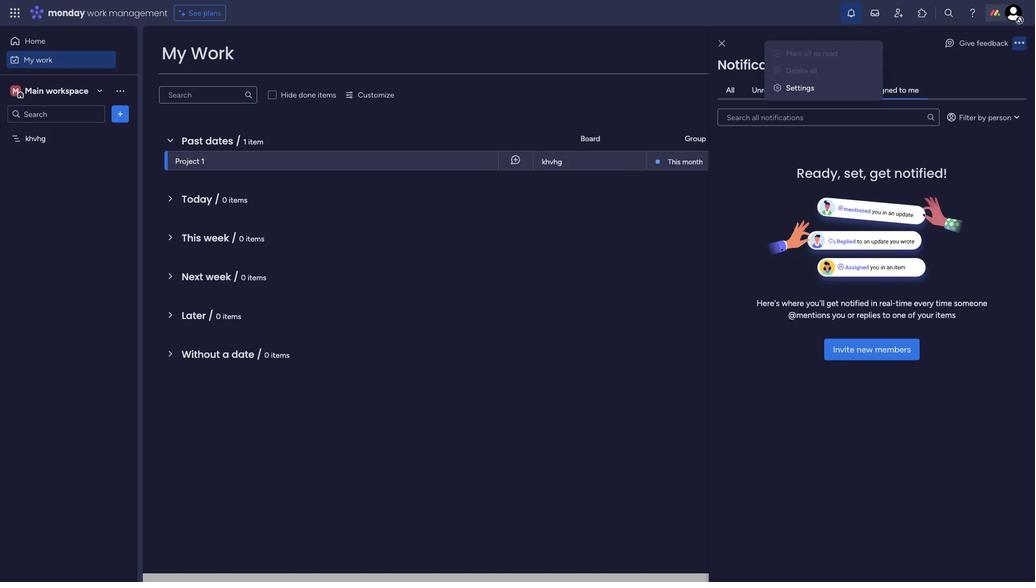 Task type: describe. For each thing, give the bounding box(es) containing it.
settings
[[786, 83, 815, 92]]

workspace selection element
[[10, 84, 90, 98]]

work inside main content
[[904, 55, 926, 67]]

search image
[[244, 91, 253, 99]]

/ right "today"
[[215, 192, 220, 206]]

1 horizontal spatial to
[[900, 85, 907, 95]]

this for week
[[182, 231, 201, 245]]

khvhg list box
[[0, 127, 138, 293]]

people
[[838, 99, 861, 109]]

nov
[[827, 156, 840, 165]]

options image
[[1015, 40, 1025, 47]]

priority column
[[838, 207, 890, 217]]

date column
[[838, 180, 882, 190]]

without a date / 0 items
[[182, 348, 290, 361]]

main
[[25, 86, 44, 96]]

main content containing past dates /
[[143, 26, 1035, 582]]

item
[[248, 137, 264, 146]]

1 vertical spatial 1
[[201, 156, 205, 166]]

dapulse admin menu image
[[774, 83, 781, 92]]

this week / 0 items
[[182, 231, 265, 245]]

work for my
[[36, 55, 52, 64]]

project 1
[[175, 156, 205, 166]]

you'll
[[806, 298, 825, 308]]

priority
[[838, 207, 862, 217]]

search image
[[927, 113, 936, 122]]

/ down this week / 0 items
[[234, 270, 239, 284]]

customize for customize
[[358, 90, 394, 99]]

column for date column
[[855, 180, 882, 190]]

my work
[[24, 55, 52, 64]]

a
[[223, 348, 229, 361]]

ready, set, get notified!
[[797, 164, 948, 182]]

filter by person button
[[942, 109, 1027, 126]]

0 inside later / 0 items
[[216, 312, 221, 321]]

my for my work
[[162, 41, 187, 65]]

workspace options image
[[115, 85, 126, 96]]

monday
[[48, 7, 85, 19]]

help image
[[967, 8, 978, 18]]

get inside here's where you'll get notified in real-time every time someone @mentions you or replies to one of your items
[[827, 298, 839, 308]]

1 time from the left
[[896, 298, 912, 308]]

project
[[175, 156, 200, 166]]

choose the boards, columns and people you'd like to see
[[831, 77, 1022, 87]]

items inside later / 0 items
[[223, 312, 241, 321]]

0 vertical spatial get
[[870, 164, 891, 182]]

workspace
[[46, 86, 88, 96]]

columns
[[899, 77, 927, 87]]

/ left item
[[236, 134, 241, 148]]

0 inside today / 0 items
[[222, 195, 227, 204]]

every
[[914, 298, 934, 308]]

/ right later
[[208, 309, 213, 322]]

none search field inside dialog
[[718, 109, 940, 126]]

notifications
[[718, 56, 800, 74]]

boards,
[[872, 77, 897, 87]]

all for mark
[[805, 49, 812, 58]]

customize button
[[341, 86, 399, 104]]

options image
[[115, 109, 126, 119]]

working on it
[[899, 157, 944, 166]]

give feedback
[[960, 39, 1008, 48]]

delete all menu item
[[769, 62, 879, 79]]

v2 delete line image
[[774, 66, 781, 75]]

m
[[12, 86, 19, 95]]

today / 0 items
[[182, 192, 248, 206]]

filter
[[959, 113, 976, 122]]

me
[[909, 85, 919, 95]]

assigned to me
[[867, 85, 919, 95]]

date
[[838, 180, 854, 190]]

here's
[[757, 298, 780, 308]]

mark all as read menu item
[[773, 47, 875, 60]]

apps image
[[917, 8, 928, 18]]

home button
[[6, 32, 116, 50]]

search everything image
[[944, 8, 955, 18]]

/ up next week / 0 items
[[232, 231, 237, 245]]

notified!
[[895, 164, 948, 182]]

@mentions
[[789, 311, 830, 320]]

on
[[929, 157, 938, 166]]

next week / 0 items
[[182, 270, 266, 284]]

see
[[1011, 77, 1022, 87]]

i was mentioned
[[794, 85, 849, 95]]

my for my work
[[24, 55, 34, 64]]

dialog containing notifications
[[709, 26, 1035, 582]]

items inside next week / 0 items
[[248, 273, 266, 282]]

i
[[794, 85, 796, 95]]

home
[[25, 36, 45, 46]]

all for delete
[[810, 66, 817, 75]]

mark all as read
[[786, 49, 838, 58]]

items inside without a date / 0 items
[[271, 351, 290, 360]]

later
[[182, 309, 206, 322]]

working
[[899, 157, 927, 166]]

board
[[581, 134, 600, 143]]

select product image
[[10, 8, 20, 18]]

was
[[798, 85, 811, 95]]

where
[[782, 298, 804, 308]]

all
[[726, 85, 735, 95]]

plans
[[203, 8, 221, 18]]

the
[[859, 77, 870, 87]]

next
[[182, 270, 203, 284]]

week for next
[[206, 270, 231, 284]]

2 time from the left
[[936, 298, 952, 308]]

mentioned
[[813, 85, 849, 95]]

you'd
[[968, 77, 987, 87]]

notified
[[841, 298, 869, 308]]

real-
[[880, 298, 896, 308]]

delete
[[786, 66, 808, 75]]

assigned
[[867, 85, 898, 95]]

people
[[943, 77, 967, 87]]

read
[[823, 49, 838, 58]]

see plans
[[189, 8, 221, 18]]

2 horizontal spatial my
[[890, 55, 902, 67]]



Task type: vqa. For each thing, say whether or not it's contained in the screenshot.
MOBILE
no



Task type: locate. For each thing, give the bounding box(es) containing it.
to left me
[[900, 85, 907, 95]]

invite
[[833, 345, 855, 355]]

get right 'set,'
[[870, 164, 891, 182]]

0 down this week / 0 items
[[241, 273, 246, 282]]

0 up next week / 0 items
[[239, 234, 244, 243]]

one
[[893, 311, 906, 320]]

give feedback button
[[940, 35, 1013, 52]]

items right done
[[318, 90, 336, 99]]

my
[[162, 41, 187, 65], [890, 55, 902, 67], [24, 55, 34, 64]]

to right like
[[1002, 77, 1009, 87]]

Search all notifications search field
[[718, 109, 940, 126]]

items right later
[[223, 312, 241, 321]]

group
[[685, 134, 706, 143]]

1 vertical spatial this
[[182, 231, 201, 245]]

week for this
[[204, 231, 229, 245]]

feedback
[[977, 39, 1008, 48]]

column for priority column
[[864, 207, 890, 217]]

ready,
[[797, 164, 841, 182]]

0 vertical spatial all
[[805, 49, 812, 58]]

0
[[222, 195, 227, 204], [239, 234, 244, 243], [241, 273, 246, 282], [216, 312, 221, 321], [264, 351, 269, 360]]

15,
[[841, 156, 850, 165]]

1 right project
[[201, 156, 205, 166]]

get up the you
[[827, 298, 839, 308]]

items up this week / 0 items
[[229, 195, 248, 204]]

0 inside this week / 0 items
[[239, 234, 244, 243]]

monday work management
[[48, 7, 168, 19]]

dialog
[[709, 26, 1035, 582]]

see plans button
[[174, 5, 226, 21]]

boards
[[838, 126, 861, 136]]

0 vertical spatial work
[[87, 7, 107, 19]]

see
[[189, 8, 201, 18]]

workspace image
[[10, 85, 21, 97]]

v2 mark as read image
[[774, 49, 781, 58]]

hide
[[281, 90, 297, 99]]

main workspace
[[25, 86, 88, 96]]

0 horizontal spatial work
[[36, 55, 52, 64]]

0 horizontal spatial time
[[896, 298, 912, 308]]

my down see plans button
[[162, 41, 187, 65]]

option
[[0, 129, 138, 131]]

members
[[875, 345, 911, 355]]

time
[[896, 298, 912, 308], [936, 298, 952, 308]]

0 horizontal spatial khvhg
[[25, 134, 46, 143]]

my up boards,
[[890, 55, 902, 67]]

work down home at top
[[36, 55, 52, 64]]

1 horizontal spatial get
[[870, 164, 891, 182]]

this month
[[668, 157, 703, 166]]

khvhg
[[25, 134, 46, 143], [542, 157, 562, 166]]

inbox image
[[870, 8, 881, 18]]

later / 0 items
[[182, 309, 241, 322]]

to
[[1002, 77, 1009, 87], [900, 85, 907, 95], [883, 311, 891, 320]]

0 right "today"
[[222, 195, 227, 204]]

0 vertical spatial khvhg
[[25, 134, 46, 143]]

my inside "my work" button
[[24, 55, 34, 64]]

choose
[[831, 77, 857, 87]]

management
[[109, 7, 168, 19]]

items right your
[[936, 311, 956, 320]]

invite members image
[[894, 8, 904, 18]]

1 vertical spatial all
[[810, 66, 817, 75]]

and
[[929, 77, 942, 87]]

week down today / 0 items
[[204, 231, 229, 245]]

this for month
[[668, 157, 681, 166]]

all
[[805, 49, 812, 58], [810, 66, 817, 75]]

it
[[940, 157, 944, 166]]

1 horizontal spatial my
[[162, 41, 187, 65]]

past dates / 1 item
[[182, 134, 264, 148]]

0 horizontal spatial 1
[[201, 156, 205, 166]]

items up next week / 0 items
[[246, 234, 265, 243]]

customize for customize my work
[[842, 55, 888, 67]]

filter by person
[[959, 113, 1012, 122]]

Filter dashboard by text search field
[[159, 86, 257, 104]]

khvhg link
[[540, 152, 640, 171]]

this left month
[[668, 157, 681, 166]]

you
[[832, 311, 846, 320]]

by
[[978, 113, 987, 122]]

notifications image
[[846, 8, 857, 18]]

work inside button
[[36, 55, 52, 64]]

give
[[960, 39, 975, 48]]

2 horizontal spatial to
[[1002, 77, 1009, 87]]

to inside main content
[[1002, 77, 1009, 87]]

delete all
[[786, 66, 817, 75]]

items right date
[[271, 351, 290, 360]]

0 inside next week / 0 items
[[241, 273, 246, 282]]

0 right date
[[264, 351, 269, 360]]

items inside today / 0 items
[[229, 195, 248, 204]]

0 horizontal spatial my
[[24, 55, 34, 64]]

here's where you'll get notified in real-time every time someone @mentions you or replies to one of your items
[[757, 298, 988, 320]]

0 vertical spatial 1
[[243, 137, 247, 146]]

unread
[[752, 85, 777, 95]]

column right date on the top of page
[[855, 180, 882, 190]]

items inside this week / 0 items
[[246, 234, 265, 243]]

someone
[[954, 298, 988, 308]]

all right 'delete'
[[810, 66, 817, 75]]

work up 'columns'
[[904, 55, 926, 67]]

dates
[[205, 134, 233, 148]]

month
[[683, 157, 703, 166]]

customize my work
[[842, 55, 926, 67]]

0 vertical spatial customize
[[842, 55, 888, 67]]

0 vertical spatial this
[[668, 157, 681, 166]]

of
[[908, 311, 916, 320]]

main content
[[143, 26, 1035, 582]]

column right priority
[[864, 207, 890, 217]]

my down home at top
[[24, 55, 34, 64]]

khvhg inside list box
[[25, 134, 46, 143]]

set,
[[844, 164, 867, 182]]

/ right date
[[257, 348, 262, 361]]

1 vertical spatial column
[[864, 207, 890, 217]]

1 horizontal spatial customize
[[842, 55, 888, 67]]

in
[[871, 298, 878, 308]]

my work
[[162, 41, 234, 65]]

items inside here's where you'll get notified in real-time every time someone @mentions you or replies to one of your items
[[936, 311, 956, 320]]

week
[[204, 231, 229, 245], [206, 270, 231, 284]]

1 horizontal spatial 1
[[243, 137, 247, 146]]

items down this week / 0 items
[[248, 273, 266, 282]]

customize
[[842, 55, 888, 67], [358, 90, 394, 99]]

1 vertical spatial customize
[[358, 90, 394, 99]]

to inside here's where you'll get notified in real-time every time someone @mentions you or replies to one of your items
[[883, 311, 891, 320]]

0 horizontal spatial customize
[[358, 90, 394, 99]]

to down real-
[[883, 311, 891, 320]]

invite new members button
[[825, 339, 920, 361]]

mark
[[786, 49, 803, 58]]

1 horizontal spatial work
[[904, 55, 926, 67]]

today
[[182, 192, 212, 206]]

1 horizontal spatial time
[[936, 298, 952, 308]]

1
[[243, 137, 247, 146], [201, 156, 205, 166]]

/
[[236, 134, 241, 148], [215, 192, 220, 206], [232, 231, 237, 245], [234, 270, 239, 284], [208, 309, 213, 322], [257, 348, 262, 361]]

past
[[182, 134, 203, 148]]

0 horizontal spatial to
[[883, 311, 891, 320]]

this up next
[[182, 231, 201, 245]]

0 vertical spatial column
[[855, 180, 882, 190]]

week right next
[[206, 270, 231, 284]]

replies
[[857, 311, 881, 320]]

1 left item
[[243, 137, 247, 146]]

0 horizontal spatial get
[[827, 298, 839, 308]]

1 vertical spatial work
[[36, 55, 52, 64]]

0 inside without a date / 0 items
[[264, 351, 269, 360]]

gary orlando image
[[1005, 4, 1022, 22]]

time up one
[[896, 298, 912, 308]]

work for monday
[[87, 7, 107, 19]]

0 horizontal spatial this
[[182, 231, 201, 245]]

invite new members
[[833, 345, 911, 355]]

or
[[848, 311, 855, 320]]

1 horizontal spatial khvhg
[[542, 157, 562, 166]]

nov 15, 09:00 am
[[827, 156, 883, 165]]

time right every at bottom
[[936, 298, 952, 308]]

work down "plans"
[[191, 41, 234, 65]]

date
[[232, 348, 254, 361]]

new
[[857, 345, 873, 355]]

hide done items
[[281, 90, 336, 99]]

0 horizontal spatial work
[[191, 41, 234, 65]]

1 horizontal spatial work
[[87, 7, 107, 19]]

1 vertical spatial khvhg
[[542, 157, 562, 166]]

0 vertical spatial week
[[204, 231, 229, 245]]

0 right later
[[216, 312, 221, 321]]

my work button
[[6, 51, 116, 68]]

09:00
[[852, 156, 871, 165]]

am
[[873, 156, 883, 165]]

customize inside button
[[358, 90, 394, 99]]

1 horizontal spatial this
[[668, 157, 681, 166]]

1 vertical spatial get
[[827, 298, 839, 308]]

done
[[299, 90, 316, 99]]

1 vertical spatial week
[[206, 270, 231, 284]]

None search field
[[718, 109, 940, 126]]

column
[[855, 180, 882, 190], [864, 207, 890, 217]]

items
[[318, 90, 336, 99], [229, 195, 248, 204], [246, 234, 265, 243], [248, 273, 266, 282], [936, 311, 956, 320], [223, 312, 241, 321], [271, 351, 290, 360]]

Search in workspace field
[[23, 108, 90, 120]]

work right the monday
[[87, 7, 107, 19]]

all left as
[[805, 49, 812, 58]]

1 inside past dates / 1 item
[[243, 137, 247, 146]]

None search field
[[159, 86, 257, 104]]



